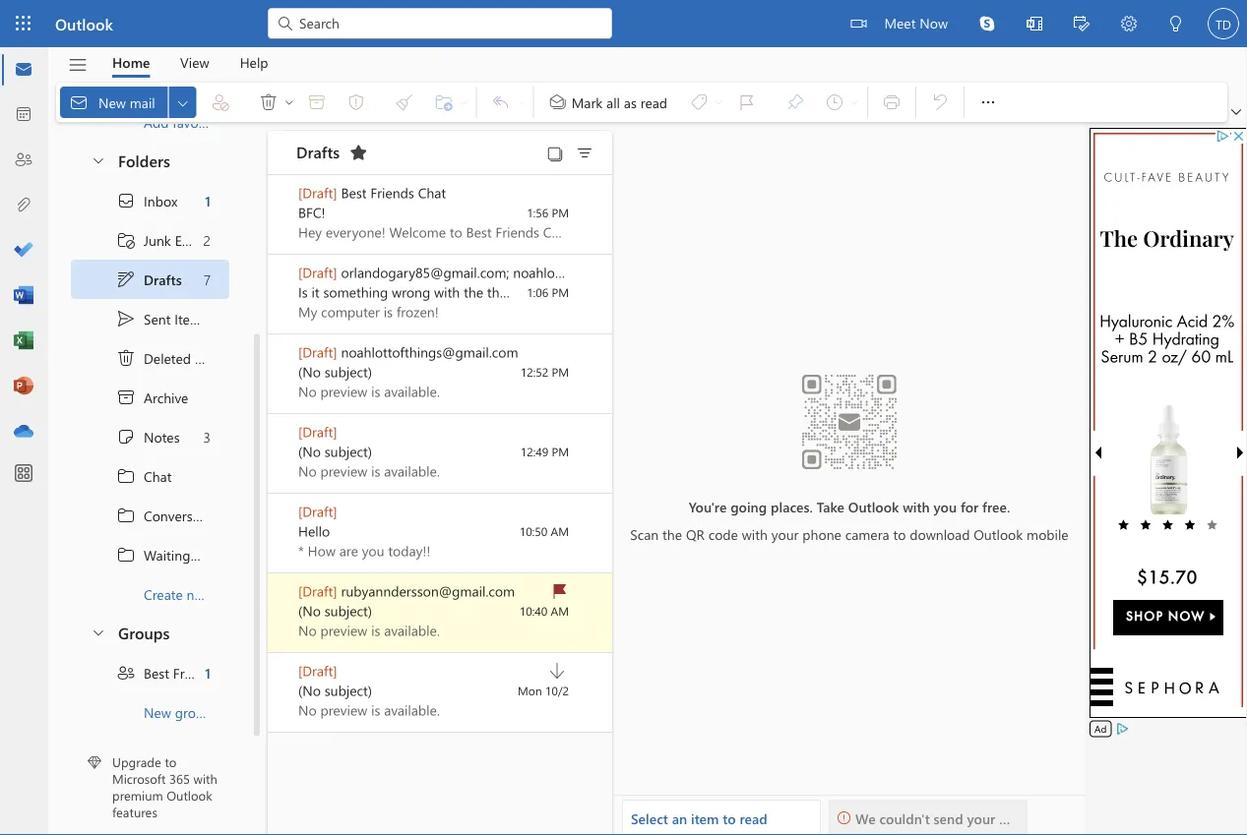 Task type: vqa. For each thing, say whether or not it's contained in the screenshot.


Task type: describe. For each thing, give the bounding box(es) containing it.
mobile
[[1027, 525, 1069, 544]]

the inside you're going places. take outlook with you for free. scan the qr code with your phone camera to download outlook mobile
[[662, 525, 682, 544]]

 we couldn't send your message
[[838, 809, 1053, 828]]

left-rail-appbar navigation
[[4, 47, 43, 455]]


[[979, 16, 995, 31]]

 for  waiting4reply
[[116, 546, 136, 565]]

help
[[240, 53, 268, 71]]

0 horizontal spatial friends
[[370, 184, 414, 202]]

drafts inside  drafts
[[144, 271, 182, 289]]

1:06
[[527, 284, 548, 300]]

available. for 
[[384, 622, 440, 640]]


[[116, 231, 136, 250]]

1 for 
[[205, 665, 211, 683]]

create new folder
[[144, 586, 251, 604]]

1  button from the left
[[169, 87, 197, 118]]

email
[[175, 232, 207, 250]]

no for 
[[298, 622, 317, 640]]

(no subject) for noahlottofthings@gmail.com
[[298, 363, 372, 381]]

to inside message list no items selected list box
[[450, 223, 462, 241]]

[draft] best friends chat
[[298, 184, 446, 202]]

for
[[961, 497, 979, 516]]

(no for 
[[298, 602, 321, 620]]

2 no from the top
[[298, 462, 317, 480]]

frozen!
[[397, 303, 439, 321]]

more apps image
[[14, 465, 33, 484]]

 button
[[969, 83, 1008, 122]]

chat inside message list no items selected list box
[[418, 184, 446, 202]]

 button
[[1227, 102, 1245, 122]]

inbox
[[144, 192, 178, 210]]


[[349, 143, 368, 162]]

select an item to read button
[[622, 800, 821, 836]]

subject) for 
[[325, 602, 372, 620]]


[[1027, 16, 1042, 31]]

am for * how are you today!!
[[551, 524, 569, 539]]

subject) for 
[[325, 682, 372, 700]]

 button
[[249, 87, 281, 118]]

2 (no from the top
[[298, 442, 321, 461]]

home button
[[97, 47, 165, 78]]

features
[[112, 804, 157, 821]]

 tree item
[[71, 182, 229, 221]]


[[838, 812, 851, 825]]

with inside upgrade to microsoft 365 with premium outlook features
[[193, 770, 217, 788]]

your inside you're going places. take outlook with you for free. scan the qr code with your phone camera to download outlook mobile
[[771, 525, 799, 544]]

no for 
[[298, 701, 317, 720]]


[[547, 661, 567, 681]]

premium features image
[[88, 756, 101, 770]]

outlook up camera
[[848, 497, 899, 516]]

new inside  new mail
[[98, 93, 126, 111]]

everyone!
[[326, 223, 386, 241]]

 notes
[[116, 428, 180, 447]]

 tree item
[[71, 339, 229, 378]]

 up add favorite
[[175, 95, 191, 110]]


[[1121, 16, 1137, 31]]

add favorite tree item
[[71, 103, 229, 142]]

powerpoint image
[[14, 377, 33, 397]]

onedrive image
[[14, 422, 33, 442]]

1  tree item from the top
[[71, 457, 229, 497]]

new group
[[144, 704, 212, 722]]

3  tree item from the top
[[71, 536, 231, 575]]

an
[[672, 809, 687, 828]]

we
[[855, 809, 876, 828]]

to do image
[[14, 241, 33, 261]]

 inside the folders tree item
[[91, 153, 106, 168]]

you inside message list no items selected list box
[[362, 542, 384, 560]]

 inside groups tree item
[[91, 625, 106, 641]]

reading pane main content
[[614, 123, 1085, 836]]

* how are you today!!
[[298, 542, 430, 560]]

10/2
[[545, 683, 569, 699]]

you're
[[689, 497, 727, 516]]

3 [draft] from the top
[[298, 343, 337, 361]]

with inside message list no items selected list box
[[434, 283, 460, 301]]

 sent items
[[116, 310, 208, 329]]

select an item to read
[[631, 809, 767, 828]]

 button
[[1011, 0, 1058, 50]]

 tree item
[[71, 654, 229, 693]]

to inside select an item to read button
[[723, 809, 736, 828]]

4 pm from the top
[[552, 444, 569, 460]]

code
[[708, 525, 738, 544]]


[[69, 93, 89, 112]]

new
[[187, 586, 212, 604]]

tree inside application
[[71, 182, 251, 615]]

pm for best friends chat
[[552, 205, 569, 220]]

2  tree item from the top
[[71, 497, 229, 536]]

is for noahlottofthings@gmail.com
[[371, 382, 380, 401]]

2 [draft] from the top
[[298, 263, 337, 282]]

couldn't
[[879, 809, 930, 828]]


[[1074, 16, 1090, 31]]

(no for 
[[298, 682, 321, 700]]


[[116, 428, 136, 447]]


[[1231, 107, 1241, 117]]

 waiting4reply
[[116, 546, 231, 565]]

waiting4reply
[[144, 547, 231, 565]]

 button
[[541, 139, 569, 166]]

premium
[[112, 787, 163, 804]]

groups tree item
[[71, 615, 229, 654]]

is
[[298, 283, 308, 301]]

free.
[[982, 497, 1010, 516]]

are
[[339, 542, 358, 560]]

2 available. from the top
[[384, 462, 440, 480]]

 inbox
[[116, 191, 178, 211]]


[[851, 16, 867, 31]]

no for noahlottofthings@gmail.com
[[298, 382, 317, 401]]

 for  chat
[[116, 467, 136, 487]]

new inside new group tree item
[[144, 704, 171, 722]]

mon 10/2
[[518, 683, 569, 699]]

something
[[323, 283, 388, 301]]

camera
[[845, 525, 889, 544]]

tags group
[[538, 83, 863, 122]]

1:06 pm
[[527, 284, 569, 300]]

deleted
[[144, 350, 191, 368]]

send
[[934, 809, 963, 828]]

1 horizontal spatial best
[[466, 223, 492, 241]]

chat inside  chat
[[144, 468, 172, 486]]

chat!
[[543, 223, 575, 241]]

 button
[[1153, 0, 1200, 50]]

 new mail
[[69, 93, 155, 112]]

2
[[203, 232, 211, 250]]


[[116, 388, 136, 408]]

to inside upgrade to microsoft 365 with premium outlook features
[[165, 754, 176, 771]]

my computer is frozen!
[[298, 303, 439, 321]]

365
[[169, 770, 190, 788]]

bfc!
[[298, 203, 325, 221]]

drafts 
[[296, 141, 368, 162]]

 for  
[[259, 93, 278, 112]]

to inside you're going places. take outlook with you for free. scan the qr code with your phone camera to download outlook mobile
[[893, 525, 906, 544]]


[[116, 191, 136, 211]]

 junk email 2
[[116, 231, 211, 250]]

thermostat?
[[487, 283, 560, 301]]

 mark all as read
[[548, 93, 667, 112]]

Search for email, meetings, files and more. field
[[297, 13, 600, 33]]


[[546, 145, 564, 163]]

available. for 
[[384, 701, 440, 720]]

drafts heading
[[296, 131, 374, 174]]

6 [draft] from the top
[[298, 582, 337, 600]]

 button
[[964, 0, 1011, 47]]

move & delete group
[[60, 83, 472, 122]]

7 [draft] from the top
[[298, 662, 337, 680]]

hey everyone! welcome to best friends chat!
[[298, 223, 575, 241]]

item
[[691, 809, 719, 828]]

message list section
[[268, 126, 690, 835]]

1 vertical spatial noahlottofthings@gmail.com
[[341, 343, 518, 361]]


[[550, 582, 570, 601]]

10:50
[[519, 524, 547, 539]]

preview for 
[[320, 622, 367, 640]]

 tree item
[[71, 260, 229, 300]]

(no for noahlottofthings@gmail.com
[[298, 363, 321, 381]]

people image
[[14, 151, 33, 170]]

no preview is available. for noahlottofthings@gmail.com
[[298, 382, 440, 401]]

now
[[920, 13, 948, 31]]

1:56
[[527, 205, 548, 220]]

groups
[[118, 622, 170, 643]]

12:49
[[520, 444, 548, 460]]

hello
[[298, 522, 330, 540]]

folder
[[215, 586, 251, 604]]



Task type: locate. For each thing, give the bounding box(es) containing it.
mail image
[[14, 60, 33, 80]]

view
[[180, 53, 209, 71]]

1 vertical spatial 
[[116, 349, 136, 369]]

you inside you're going places. take outlook with you for free. scan the qr code with your phone camera to download outlook mobile
[[934, 497, 957, 516]]

favorite
[[173, 113, 218, 132]]

4 no preview is available. from the top
[[298, 701, 440, 720]]

meet now
[[884, 13, 948, 31]]

2 am from the top
[[551, 603, 569, 619]]

2  from the top
[[116, 506, 136, 526]]

0 vertical spatial noahlottofthings@gmail.com
[[513, 263, 690, 282]]

you left for
[[934, 497, 957, 516]]

 button
[[58, 48, 97, 82]]

you're going places. take outlook with you for free. scan the qr code with your phone camera to download outlook mobile
[[630, 497, 1069, 544]]

1 vertical spatial friends
[[495, 223, 539, 241]]


[[116, 270, 136, 290]]

scan
[[630, 525, 659, 544]]

0 horizontal spatial best
[[341, 184, 367, 202]]

*
[[298, 542, 304, 560]]

1 no from the top
[[298, 382, 317, 401]]

0 vertical spatial drafts
[[296, 141, 340, 162]]

best up the everyone!
[[341, 184, 367, 202]]

0 vertical spatial new
[[98, 93, 126, 111]]

1 horizontal spatial 
[[259, 93, 278, 112]]

2 no preview is available. from the top
[[298, 462, 440, 480]]

[draft]
[[298, 184, 337, 202], [298, 263, 337, 282], [298, 343, 337, 361], [298, 423, 337, 441], [298, 502, 337, 521], [298, 582, 337, 600], [298, 662, 337, 680]]

 search field
[[268, 0, 612, 44]]

download
[[910, 525, 970, 544]]

 button for groups
[[81, 615, 114, 651]]

items for 
[[195, 350, 228, 368]]

chat
[[418, 184, 446, 202], [144, 468, 172, 486]]

td image
[[1208, 8, 1239, 39]]

folders
[[118, 150, 170, 171]]

 tree item
[[71, 221, 229, 260]]

 right  button
[[283, 96, 295, 108]]

with right 365
[[193, 770, 217, 788]]

is it something wrong with the thermostat?
[[298, 283, 560, 301]]

create new folder tree item
[[71, 575, 251, 615]]

mon
[[518, 683, 542, 699]]

 down 
[[116, 467, 136, 487]]

 archive
[[116, 388, 188, 408]]

0 vertical spatial 
[[116, 467, 136, 487]]

to right welcome
[[450, 223, 462, 241]]

chat down the notes
[[144, 468, 172, 486]]

3 (no from the top
[[298, 602, 321, 620]]

3  from the top
[[116, 546, 136, 565]]

1 horizontal spatial read
[[740, 809, 767, 828]]

1 1 from the top
[[205, 192, 211, 210]]

the inside message list no items selected list box
[[464, 283, 483, 301]]

1 horizontal spatial the
[[662, 525, 682, 544]]

4 available. from the top
[[384, 701, 440, 720]]

0 horizontal spatial you
[[362, 542, 384, 560]]

places.
[[771, 497, 813, 516]]

 button for folders
[[81, 142, 114, 179]]

1 horizontal spatial friends
[[495, 223, 539, 241]]

4 preview from the top
[[320, 701, 367, 720]]

3 pm from the top
[[552, 364, 569, 380]]

your
[[771, 525, 799, 544], [967, 809, 995, 828]]

2 subject) from the top
[[325, 442, 372, 461]]

1 vertical spatial chat
[[144, 468, 172, 486]]

3
[[203, 428, 211, 447]]

items inside  sent items
[[174, 310, 208, 329]]

1 am from the top
[[551, 524, 569, 539]]

preview for 
[[320, 701, 367, 720]]

outlook down the free. on the bottom
[[974, 525, 1023, 544]]

your down places.
[[771, 525, 799, 544]]

friends down 1:56
[[495, 223, 539, 241]]


[[116, 467, 136, 487], [116, 506, 136, 526], [116, 546, 136, 565]]


[[175, 95, 191, 110], [283, 96, 295, 108], [91, 153, 106, 168], [91, 625, 106, 641]]

new left mail at left
[[98, 93, 126, 111]]


[[276, 14, 295, 33]]

 button
[[169, 87, 197, 118], [281, 87, 297, 118]]

tree
[[71, 182, 251, 615]]

1 horizontal spatial new
[[144, 704, 171, 722]]

pm for noahlottofthings@gmail.com
[[552, 364, 569, 380]]

1 vertical spatial drafts
[[144, 271, 182, 289]]

you right are at the left
[[362, 542, 384, 560]]

with down going
[[742, 525, 768, 544]]

pm right '12:52'
[[552, 364, 569, 380]]

1 horizontal spatial  button
[[281, 87, 297, 118]]

1  from the top
[[116, 467, 136, 487]]

5 [draft] from the top
[[298, 502, 337, 521]]

2 1 from the top
[[205, 665, 211, 683]]

1 horizontal spatial chat
[[418, 184, 446, 202]]

10:40
[[519, 603, 547, 619]]

 button
[[81, 142, 114, 179], [81, 615, 114, 651]]

help button
[[225, 47, 283, 78]]

7
[[204, 271, 211, 289]]

0 horizontal spatial 
[[116, 349, 136, 369]]

1 vertical spatial new
[[144, 704, 171, 722]]

0 vertical spatial best
[[341, 184, 367, 202]]

items right deleted
[[195, 350, 228, 368]]

computer
[[321, 303, 380, 321]]

microsoft
[[112, 770, 166, 788]]

new left group at left
[[144, 704, 171, 722]]

 down help 'button'
[[259, 93, 278, 112]]

friends up welcome
[[370, 184, 414, 202]]

pm right 1:06
[[552, 284, 569, 300]]

1 horizontal spatial your
[[967, 809, 995, 828]]

0 vertical spatial  button
[[81, 142, 114, 179]]

0 horizontal spatial new
[[98, 93, 126, 111]]

 up create new folder tree item
[[116, 546, 136, 565]]

 tree item
[[71, 457, 229, 497], [71, 497, 229, 536], [71, 536, 231, 575]]

read
[[640, 93, 667, 111], [740, 809, 767, 828]]

outlook inside upgrade to microsoft 365 with premium outlook features
[[167, 787, 212, 804]]

your right the send
[[967, 809, 995, 828]]

 button left folders at the top left of the page
[[81, 142, 114, 179]]

no preview is available.
[[298, 382, 440, 401], [298, 462, 440, 480], [298, 622, 440, 640], [298, 701, 440, 720]]

is for 
[[371, 701, 380, 720]]

12:49 pm
[[520, 444, 569, 460]]

chat up hey everyone! welcome to best friends chat!
[[418, 184, 446, 202]]

 button
[[569, 139, 600, 166]]

message list no items selected list box
[[268, 175, 690, 835]]

1 preview from the top
[[320, 382, 367, 401]]

new group tree item
[[71, 693, 229, 733]]

3 available. from the top
[[384, 622, 440, 640]]

1 vertical spatial your
[[967, 809, 995, 828]]

1 (no from the top
[[298, 363, 321, 381]]

noahlottofthings@gmail.com up 1:06 pm
[[513, 263, 690, 282]]

is for orlandogary85@gmail.com; noahlottofthings@gmail.com
[[384, 303, 393, 321]]

1 subject) from the top
[[325, 363, 372, 381]]

 inside move & delete group
[[259, 93, 278, 112]]

excel image
[[14, 332, 33, 351]]

1 vertical spatial items
[[195, 350, 228, 368]]

home
[[112, 53, 150, 71]]

am right 10:50
[[551, 524, 569, 539]]

the down [draft] orlandogary85@gmail.com; noahlottofthings@gmail.com
[[464, 283, 483, 301]]

 deleted items
[[116, 349, 228, 369]]

 button inside groups tree item
[[81, 615, 114, 651]]

read inside the  mark all as read
[[640, 93, 667, 111]]

0 vertical spatial 1
[[205, 192, 211, 210]]

1 vertical spatial best
[[466, 223, 492, 241]]

qr
[[686, 525, 705, 544]]

 tree item
[[71, 418, 229, 457]]

(no subject) for 
[[298, 682, 372, 700]]

10:40 am
[[519, 603, 569, 619]]

 tree item up create
[[71, 536, 231, 575]]

files image
[[14, 196, 33, 216]]

pm right 12:49
[[552, 444, 569, 460]]

4 no from the top
[[298, 701, 317, 720]]

0 horizontal spatial chat
[[144, 468, 172, 486]]

1 vertical spatial 1
[[205, 665, 211, 683]]

outlook right premium on the bottom left
[[167, 787, 212, 804]]

 tree item
[[71, 300, 229, 339]]

preview for noahlottofthings@gmail.com
[[320, 382, 367, 401]]

(no subject) for 
[[298, 602, 372, 620]]

items right the sent
[[174, 310, 208, 329]]

to right item
[[723, 809, 736, 828]]

going
[[730, 497, 767, 516]]

with up the download
[[903, 497, 930, 516]]

 up 
[[116, 349, 136, 369]]

 tree item down  notes
[[71, 457, 229, 497]]


[[1168, 16, 1184, 31]]

 inside tree item
[[116, 349, 136, 369]]

am for no preview is available.
[[551, 603, 569, 619]]

1 pm from the top
[[552, 205, 569, 220]]

read right item
[[740, 809, 767, 828]]

4 subject) from the top
[[325, 682, 372, 700]]

 tree item down  chat
[[71, 497, 229, 536]]

pm up chat!
[[552, 205, 569, 220]]

no preview is available. for 
[[298, 622, 440, 640]]

the left qr
[[662, 525, 682, 544]]

0 vertical spatial chat
[[418, 184, 446, 202]]

pm for orlandogary85@gmail.com; noahlottofthings@gmail.com
[[552, 284, 569, 300]]

to
[[450, 223, 462, 241], [893, 525, 906, 544], [165, 754, 176, 771], [723, 809, 736, 828]]

3 subject) from the top
[[325, 602, 372, 620]]

(no subject)
[[298, 363, 372, 381], [298, 442, 372, 461], [298, 602, 372, 620], [298, 682, 372, 700]]


[[259, 93, 278, 112], [116, 349, 136, 369]]

2 preview from the top
[[320, 462, 367, 480]]

group
[[175, 704, 212, 722]]

0 vertical spatial 
[[259, 93, 278, 112]]

 button
[[1058, 0, 1105, 50]]

drafts left  button
[[296, 141, 340, 162]]

 button inside the folders tree item
[[81, 142, 114, 179]]

 left groups
[[91, 625, 106, 641]]

subject) for noahlottofthings@gmail.com
[[325, 363, 372, 381]]

to right upgrade
[[165, 754, 176, 771]]

 inside  
[[283, 96, 295, 108]]

2 (no subject) from the top
[[298, 442, 372, 461]]

welcome
[[389, 223, 446, 241]]

1 up group at left
[[205, 665, 211, 683]]

3 no from the top
[[298, 622, 317, 640]]

0 vertical spatial items
[[174, 310, 208, 329]]

1 no preview is available. from the top
[[298, 382, 440, 401]]

1 (no subject) from the top
[[298, 363, 372, 381]]


[[575, 144, 595, 163]]

the
[[464, 283, 483, 301], [662, 525, 682, 544]]

outlook inside outlook banner
[[55, 13, 113, 34]]

12:52
[[520, 364, 548, 380]]

2  button from the left
[[281, 87, 297, 118]]

12:52 pm
[[520, 364, 569, 380]]

1 vertical spatial am
[[551, 603, 569, 619]]

3 preview from the top
[[320, 622, 367, 640]]

message
[[999, 809, 1053, 828]]

[draft] noahlottofthings@gmail.com
[[298, 343, 518, 361]]

calendar image
[[14, 105, 33, 125]]

3 no preview is available. from the top
[[298, 622, 440, 640]]

preview
[[320, 382, 367, 401], [320, 462, 367, 480], [320, 622, 367, 640], [320, 701, 367, 720]]

1 for 
[[205, 192, 211, 210]]

wrong
[[392, 283, 430, 301]]

outlook up "" button
[[55, 13, 113, 34]]

set your advertising preferences image
[[1115, 721, 1130, 737]]

0 vertical spatial your
[[771, 525, 799, 544]]

application containing outlook
[[0, 0, 1247, 836]]

read for 
[[640, 93, 667, 111]]

 for 
[[116, 506, 136, 526]]

drafts inside 'drafts '
[[296, 141, 340, 162]]

 button
[[343, 137, 374, 168]]

am down 
[[551, 603, 569, 619]]

tab list
[[97, 47, 283, 78]]

1 available. from the top
[[384, 382, 440, 401]]

1 vertical spatial you
[[362, 542, 384, 560]]

with down 'orlandogary85@gmail.com;'
[[434, 283, 460, 301]]

available.
[[384, 382, 440, 401], [384, 462, 440, 480], [384, 622, 440, 640], [384, 701, 440, 720]]

no
[[298, 382, 317, 401], [298, 462, 317, 480], [298, 622, 317, 640], [298, 701, 317, 720]]

2 vertical spatial 
[[116, 546, 136, 565]]

select
[[631, 809, 668, 828]]

0 horizontal spatial your
[[771, 525, 799, 544]]

1 horizontal spatial drafts
[[296, 141, 340, 162]]

1 vertical spatial 
[[116, 506, 136, 526]]

subject)
[[325, 363, 372, 381], [325, 442, 372, 461], [325, 602, 372, 620], [325, 682, 372, 700]]

is for 
[[371, 622, 380, 640]]

 tree item
[[71, 378, 229, 418]]

drafts right 
[[144, 271, 182, 289]]

1 inside  tree item
[[205, 665, 211, 683]]

tab list containing home
[[97, 47, 283, 78]]

meet
[[884, 13, 916, 31]]

0 horizontal spatial read
[[640, 93, 667, 111]]

1 horizontal spatial you
[[934, 497, 957, 516]]

add favorite
[[144, 113, 218, 132]]

no preview is available. for 
[[298, 701, 440, 720]]

best up [draft] orlandogary85@gmail.com; noahlottofthings@gmail.com
[[466, 223, 492, 241]]

sent
[[144, 310, 171, 329]]

0 vertical spatial you
[[934, 497, 957, 516]]

outlook banner
[[0, 0, 1247, 50]]

1 [draft] from the top
[[298, 184, 337, 202]]

upgrade to microsoft 365 with premium outlook features
[[112, 754, 217, 821]]

1  button from the top
[[81, 142, 114, 179]]

1 up 2
[[205, 192, 211, 210]]

read right as
[[640, 93, 667, 111]]

my
[[298, 303, 317, 321]]

4 (no subject) from the top
[[298, 682, 372, 700]]

 chat
[[116, 467, 172, 487]]

word image
[[14, 286, 33, 306]]

drafts
[[296, 141, 340, 162], [144, 271, 182, 289]]

4 (no from the top
[[298, 682, 321, 700]]

view button
[[165, 47, 224, 78]]

4 [draft] from the top
[[298, 423, 337, 441]]

available. for noahlottofthings@gmail.com
[[384, 382, 440, 401]]

tree containing 
[[71, 182, 251, 615]]

rubyanndersson@gmail.com
[[341, 582, 515, 600]]

1 vertical spatial read
[[740, 809, 767, 828]]

2 pm from the top
[[552, 284, 569, 300]]

1:56 pm
[[527, 205, 569, 220]]

[draft] orlandogary85@gmail.com; noahlottofthings@gmail.com
[[298, 263, 690, 282]]

 button left groups
[[81, 615, 114, 651]]

0 horizontal spatial the
[[464, 283, 483, 301]]

0 vertical spatial am
[[551, 524, 569, 539]]

application
[[0, 0, 1247, 836]]

1 inside  tree item
[[205, 192, 211, 210]]

 button down help 'button'
[[281, 87, 297, 118]]

with
[[434, 283, 460, 301], [903, 497, 930, 516], [742, 525, 768, 544], [193, 770, 217, 788]]

3 (no subject) from the top
[[298, 602, 372, 620]]

read for select
[[740, 809, 767, 828]]

0 horizontal spatial  button
[[169, 87, 197, 118]]

 button right add
[[169, 87, 197, 118]]

2  button from the top
[[81, 615, 114, 651]]

read inside button
[[740, 809, 767, 828]]

noahlottofthings@gmail.com down frozen! at the left top
[[341, 343, 518, 361]]

 left folders at the top left of the page
[[91, 153, 106, 168]]

junk
[[144, 232, 171, 250]]

 for  deleted items
[[116, 349, 136, 369]]

1 vertical spatial the
[[662, 525, 682, 544]]

folders tree item
[[71, 142, 229, 182]]

 down  chat
[[116, 506, 136, 526]]

0 horizontal spatial drafts
[[144, 271, 182, 289]]

0 vertical spatial friends
[[370, 184, 414, 202]]

items for 
[[174, 310, 208, 329]]

0 vertical spatial the
[[464, 283, 483, 301]]

items inside  deleted items
[[195, 350, 228, 368]]

0 vertical spatial read
[[640, 93, 667, 111]]

1 vertical spatial  button
[[81, 615, 114, 651]]

to right camera
[[893, 525, 906, 544]]



